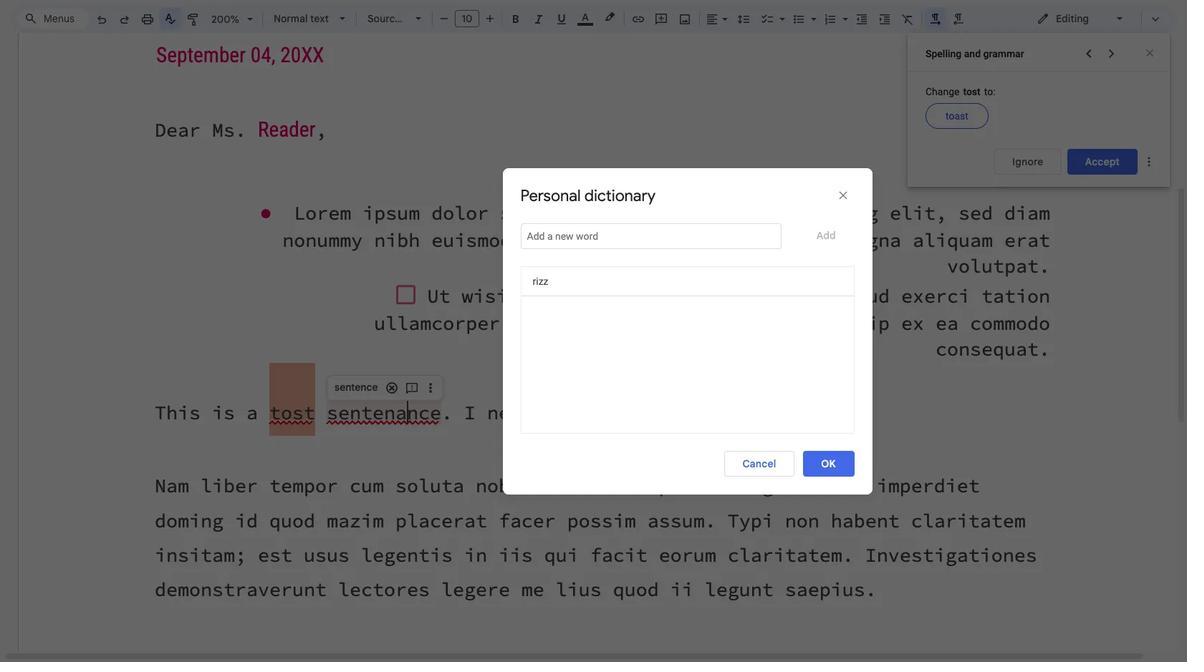 Task type: locate. For each thing, give the bounding box(es) containing it.
toast
[[946, 110, 969, 122]]

change tost to:
[[926, 86, 996, 97]]

sentence button
[[330, 379, 382, 396]]

main toolbar
[[89, 0, 970, 365]]

spelling and grammar check dialog
[[908, 33, 1170, 187]]

to:
[[984, 86, 996, 97]]

cancel
[[743, 458, 776, 471]]

rizz
[[533, 276, 549, 287]]

personal
[[521, 186, 581, 206]]

change
[[926, 86, 960, 97]]

cancel button
[[725, 451, 794, 477]]

personal dictionary dialog
[[503, 168, 873, 495]]

ok
[[821, 458, 836, 471]]

Add a new word text field
[[521, 224, 781, 249]]

accept button
[[1068, 149, 1138, 175]]

personal dictionary
[[521, 186, 656, 206]]

dictionary
[[585, 186, 656, 206]]

ignore button
[[995, 149, 1062, 175]]

ignore
[[1013, 156, 1044, 168]]

spelling
[[926, 48, 962, 59]]



Task type: describe. For each thing, give the bounding box(es) containing it.
sentence
[[335, 381, 378, 394]]

grammar
[[984, 48, 1025, 59]]

ok button
[[803, 451, 855, 477]]

add button
[[799, 223, 855, 248]]

personal dictionary heading
[[521, 186, 664, 206]]

accept
[[1085, 156, 1120, 168]]

add
[[817, 229, 836, 242]]

spelling and grammar
[[926, 48, 1025, 59]]

Menus field
[[18, 9, 90, 29]]

personal dictionary application
[[0, 0, 1187, 663]]

spellcheck options. dialog
[[327, 376, 444, 401]]

and
[[964, 48, 981, 59]]

toast button
[[926, 103, 989, 129]]

tost
[[963, 86, 981, 97]]



Task type: vqa. For each thing, say whether or not it's contained in the screenshot.
the middle Owned
no



